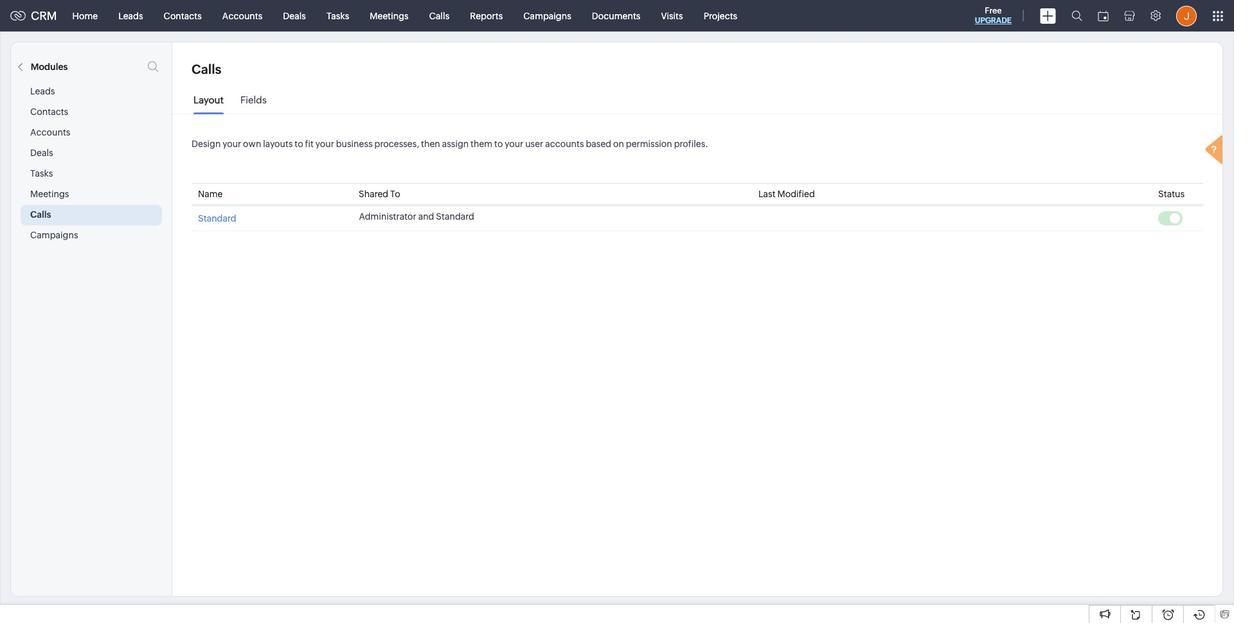 Task type: vqa. For each thing, say whether or not it's contained in the screenshot.
"logo"
no



Task type: describe. For each thing, give the bounding box(es) containing it.
business
[[336, 139, 373, 149]]

last
[[759, 189, 776, 199]]

shared
[[359, 189, 388, 199]]

1 vertical spatial campaigns
[[30, 230, 78, 240]]

user
[[525, 139, 543, 149]]

search element
[[1064, 0, 1090, 31]]

1 horizontal spatial accounts
[[222, 11, 262, 21]]

and
[[418, 211, 434, 222]]

leads inside "link"
[[118, 11, 143, 21]]

0 horizontal spatial contacts
[[30, 107, 68, 117]]

1 your from the left
[[223, 139, 241, 149]]

contacts link
[[153, 0, 212, 31]]

crm link
[[10, 9, 57, 22]]

layouts
[[263, 139, 293, 149]]

0 horizontal spatial tasks
[[30, 168, 53, 179]]

projects link
[[693, 0, 748, 31]]

campaigns link
[[513, 0, 582, 31]]

processes,
[[375, 139, 419, 149]]

calendar image
[[1098, 11, 1109, 21]]

deals link
[[273, 0, 316, 31]]

meetings link
[[360, 0, 419, 31]]

name
[[198, 189, 223, 199]]

0 horizontal spatial meetings
[[30, 189, 69, 199]]

create menu image
[[1040, 8, 1056, 23]]

on
[[613, 139, 624, 149]]

permission
[[626, 139, 672, 149]]

layout link
[[193, 94, 224, 115]]

documents
[[592, 11, 641, 21]]

free upgrade
[[975, 6, 1012, 25]]

them
[[471, 139, 493, 149]]

3 your from the left
[[505, 139, 523, 149]]

fields link
[[240, 94, 267, 115]]

fit
[[305, 139, 314, 149]]

design your own layouts to fit your business processes, then assign them to your user accounts based on permission profiles.
[[192, 139, 708, 149]]

2 your from the left
[[316, 139, 334, 149]]



Task type: locate. For each thing, give the bounding box(es) containing it.
1 horizontal spatial standard
[[436, 211, 474, 222]]

2 vertical spatial calls
[[30, 210, 51, 220]]

campaigns
[[523, 11, 571, 21], [30, 230, 78, 240]]

your right "fit"
[[316, 139, 334, 149]]

contacts right leads "link"
[[164, 11, 202, 21]]

contacts
[[164, 11, 202, 21], [30, 107, 68, 117]]

your
[[223, 139, 241, 149], [316, 139, 334, 149], [505, 139, 523, 149]]

based
[[586, 139, 611, 149]]

0 horizontal spatial standard
[[198, 213, 236, 224]]

documents link
[[582, 0, 651, 31]]

meetings
[[370, 11, 409, 21], [30, 189, 69, 199]]

campaigns inside campaigns link
[[523, 11, 571, 21]]

1 horizontal spatial to
[[494, 139, 503, 149]]

calls
[[429, 11, 450, 21], [192, 62, 221, 76], [30, 210, 51, 220]]

0 horizontal spatial deals
[[30, 148, 53, 158]]

contacts inside contacts link
[[164, 11, 202, 21]]

1 horizontal spatial tasks
[[327, 11, 349, 21]]

1 horizontal spatial campaigns
[[523, 11, 571, 21]]

0 horizontal spatial to
[[295, 139, 303, 149]]

your left own
[[223, 139, 241, 149]]

0 vertical spatial tasks
[[327, 11, 349, 21]]

1 horizontal spatial calls
[[192, 62, 221, 76]]

contacts down the modules on the left of page
[[30, 107, 68, 117]]

own
[[243, 139, 261, 149]]

shared to
[[359, 189, 400, 199]]

to
[[295, 139, 303, 149], [494, 139, 503, 149]]

standard link
[[198, 211, 236, 224]]

1 horizontal spatial leads
[[118, 11, 143, 21]]

leads down the modules on the left of page
[[30, 86, 55, 96]]

1 horizontal spatial deals
[[283, 11, 306, 21]]

fields
[[240, 94, 267, 105]]

leads right home link
[[118, 11, 143, 21]]

0 horizontal spatial leads
[[30, 86, 55, 96]]

0 vertical spatial deals
[[283, 11, 306, 21]]

visits
[[661, 11, 683, 21]]

status
[[1158, 189, 1185, 199]]

0 vertical spatial contacts
[[164, 11, 202, 21]]

1 horizontal spatial contacts
[[164, 11, 202, 21]]

accounts
[[222, 11, 262, 21], [30, 127, 70, 138]]

free
[[985, 6, 1002, 15]]

0 vertical spatial leads
[[118, 11, 143, 21]]

your left 'user'
[[505, 139, 523, 149]]

assign
[[442, 139, 469, 149]]

design
[[192, 139, 221, 149]]

deals
[[283, 11, 306, 21], [30, 148, 53, 158]]

1 vertical spatial deals
[[30, 148, 53, 158]]

1 vertical spatial leads
[[30, 86, 55, 96]]

2 horizontal spatial your
[[505, 139, 523, 149]]

then
[[421, 139, 440, 149]]

0 vertical spatial calls
[[429, 11, 450, 21]]

leads
[[118, 11, 143, 21], [30, 86, 55, 96]]

reports
[[470, 11, 503, 21]]

projects
[[704, 11, 737, 21]]

1 horizontal spatial meetings
[[370, 11, 409, 21]]

to left "fit"
[[295, 139, 303, 149]]

create menu element
[[1032, 0, 1064, 31]]

visits link
[[651, 0, 693, 31]]

1 vertical spatial contacts
[[30, 107, 68, 117]]

standard right and
[[436, 211, 474, 222]]

profile image
[[1176, 5, 1197, 26]]

crm
[[31, 9, 57, 22]]

upgrade
[[975, 16, 1012, 25]]

profile element
[[1169, 0, 1205, 31]]

0 vertical spatial campaigns
[[523, 11, 571, 21]]

2 to from the left
[[494, 139, 503, 149]]

0 horizontal spatial calls
[[30, 210, 51, 220]]

profiles.
[[674, 139, 708, 149]]

1 to from the left
[[295, 139, 303, 149]]

modified
[[778, 189, 815, 199]]

home
[[72, 11, 98, 21]]

0 horizontal spatial your
[[223, 139, 241, 149]]

accounts link
[[212, 0, 273, 31]]

to
[[390, 189, 400, 199]]

search image
[[1072, 10, 1083, 21]]

1 vertical spatial calls
[[192, 62, 221, 76]]

layout
[[193, 94, 224, 105]]

1 vertical spatial accounts
[[30, 127, 70, 138]]

tasks
[[327, 11, 349, 21], [30, 168, 53, 179]]

0 vertical spatial accounts
[[222, 11, 262, 21]]

tasks link
[[316, 0, 360, 31]]

administrator
[[359, 211, 416, 222]]

0 horizontal spatial accounts
[[30, 127, 70, 138]]

home link
[[62, 0, 108, 31]]

standard
[[436, 211, 474, 222], [198, 213, 236, 224]]

last modified
[[759, 189, 815, 199]]

0 horizontal spatial campaigns
[[30, 230, 78, 240]]

to right them
[[494, 139, 503, 149]]

administrator and standard
[[359, 211, 474, 222]]

0 vertical spatial meetings
[[370, 11, 409, 21]]

modules
[[31, 62, 68, 72]]

reports link
[[460, 0, 513, 31]]

1 vertical spatial tasks
[[30, 168, 53, 179]]

calls link
[[419, 0, 460, 31]]

2 horizontal spatial calls
[[429, 11, 450, 21]]

1 vertical spatial meetings
[[30, 189, 69, 199]]

1 horizontal spatial your
[[316, 139, 334, 149]]

accounts
[[545, 139, 584, 149]]

calls inside "link"
[[429, 11, 450, 21]]

leads link
[[108, 0, 153, 31]]

standard down name
[[198, 213, 236, 224]]



